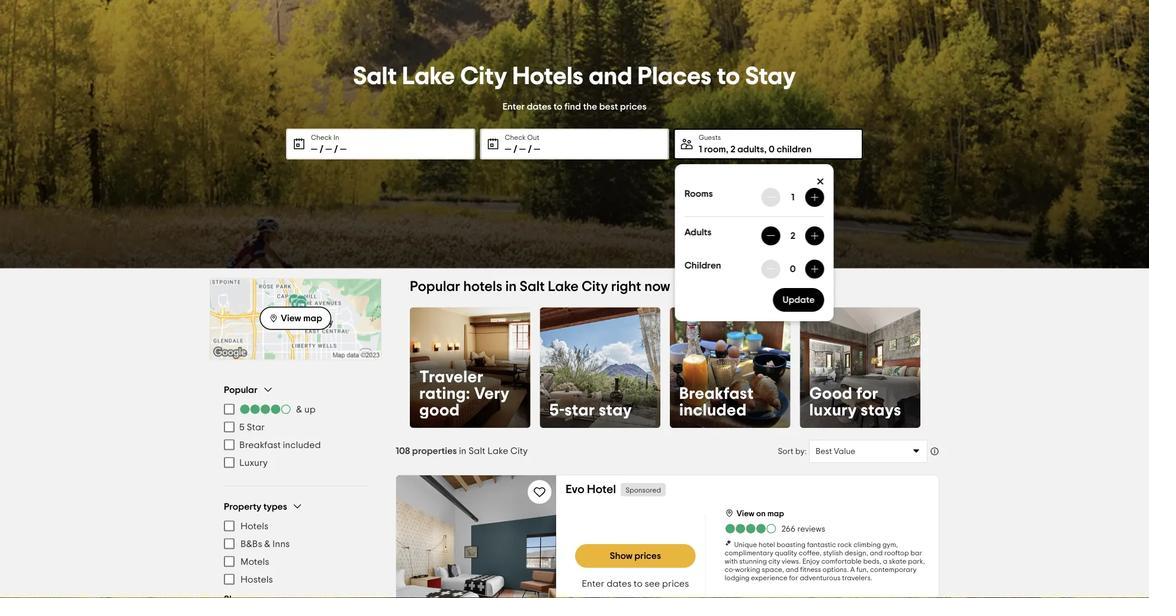 Task type: describe. For each thing, give the bounding box(es) containing it.
good for luxury stays link
[[801, 307, 921, 428]]

5
[[239, 422, 245, 432]]

view map button
[[260, 307, 332, 330]]

room
[[705, 145, 727, 154]]

breakfast included link
[[670, 307, 791, 428]]

salt for popular hotels in salt lake city right now
[[520, 280, 545, 294]]

to for enter dates to see prices
[[634, 579, 643, 589]]

×
[[817, 174, 825, 190]]

0 horizontal spatial city
[[461, 64, 508, 89]]

hotels inside group
[[241, 521, 269, 531]]

traveler rating: very good
[[420, 369, 510, 418]]

star
[[247, 422, 265, 432]]

view map
[[281, 314, 322, 323]]

view for view on map
[[737, 510, 755, 518]]

update button
[[774, 288, 825, 312]]

prices inside button
[[635, 551, 662, 561]]

city
[[769, 558, 781, 565]]

evo hotel link
[[566, 482, 617, 497]]

2 , from the left
[[765, 145, 767, 154]]

sponsored
[[626, 487, 662, 494]]

1 horizontal spatial &
[[296, 405, 302, 414]]

show prices
[[610, 551, 662, 561]]

4 — from the left
[[505, 145, 512, 154]]

0 vertical spatial hotels
[[513, 64, 584, 89]]

unique hotel boasting fantastic rock climbing gym, complimentary quality coffee, stylish design, and rooftop bar with stunning city views. enjoy comfortable beds, a skate park, co-working space, and fitness options. a fun, contemporary lodging experience for adventurous travelers.
[[725, 541, 926, 581]]

266
[[782, 525, 796, 533]]

gym,
[[883, 541, 899, 548]]

coffee,
[[799, 549, 822, 557]]

working
[[736, 566, 761, 573]]

very
[[474, 385, 510, 402]]

266 reviews link
[[725, 523, 826, 535]]

stays
[[861, 402, 902, 418]]

enter for enter dates to find the best prices
[[503, 102, 525, 111]]

1 horizontal spatial included
[[680, 402, 747, 418]]

1 vertical spatial 1
[[792, 193, 795, 202]]

good
[[420, 402, 460, 418]]

contemporary
[[871, 566, 917, 573]]

set child count to one less image
[[767, 264, 776, 274]]

adventurous
[[800, 574, 841, 581]]

unique hotel boasting fantastic rock climbing gym, complimentary quality coffee, stylish design, and rooftop bar with stunning city views. enjoy comfortable beds, a skate park, co-working space, and fitness options. a fun, contemporary lodging experience for adventurous travelers. button
[[725, 539, 930, 582]]

quality
[[775, 549, 798, 557]]

lake for 108 properties in salt lake city
[[488, 446, 509, 456]]

5-
[[550, 402, 565, 418]]

bar
[[911, 549, 923, 557]]

266 reviews button
[[725, 523, 826, 535]]

luxury
[[239, 458, 268, 467]]

view on map button
[[725, 506, 785, 519]]

traveler rating: very good link
[[410, 307, 531, 428]]

in for properties
[[459, 446, 467, 456]]

a
[[884, 558, 888, 565]]

1 horizontal spatial breakfast included
[[680, 385, 754, 418]]

group containing property types
[[224, 501, 368, 598]]

update
[[783, 295, 815, 305]]

guests
[[699, 134, 722, 141]]

views.
[[782, 558, 801, 565]]

salt for 108 properties in salt lake city
[[469, 446, 486, 456]]

266 reviews
[[782, 525, 826, 533]]

2 / from the left
[[334, 145, 338, 154]]

4.0 of 5 bubbles. 266 reviews element
[[725, 523, 826, 535]]

breakfast inside group
[[239, 440, 281, 450]]

0 horizontal spatial salt
[[353, 64, 397, 89]]

save to a trip image
[[533, 485, 547, 499]]

2 — from the left
[[326, 145, 332, 154]]

options.
[[823, 566, 849, 573]]

children
[[777, 145, 812, 154]]

0 horizontal spatial map
[[303, 314, 322, 323]]

3 / from the left
[[514, 145, 518, 154]]

1 — from the left
[[311, 145, 318, 154]]

stay
[[599, 402, 633, 418]]

best value
[[816, 447, 856, 456]]

4.0 of 5 bubbles image
[[239, 405, 292, 414]]

check for check out — / — / —
[[505, 134, 526, 141]]

park,
[[909, 558, 926, 565]]

best
[[816, 447, 833, 456]]

city for popular hotels in salt lake city right now
[[582, 280, 609, 294]]

5 star
[[239, 422, 265, 432]]

property types
[[224, 502, 287, 511]]

to for enter dates to find the best prices
[[554, 102, 563, 111]]

best
[[600, 102, 618, 111]]

city for 108 properties in salt lake city
[[511, 446, 528, 456]]

a
[[851, 566, 856, 573]]

luxury
[[810, 402, 858, 418]]

unique
[[735, 541, 758, 548]]

1 vertical spatial map
[[768, 510, 785, 518]]

stay
[[746, 64, 797, 89]]

1 inside guests 1 room , 2 adults , 0 children
[[699, 145, 703, 154]]

popular hotels in salt lake city right now
[[410, 280, 671, 294]]

1 , from the left
[[727, 145, 729, 154]]

sort
[[778, 447, 794, 456]]

view on map
[[737, 510, 785, 518]]

set rooms to one more image
[[811, 193, 820, 202]]

b&bs
[[241, 539, 262, 549]]

menu containing hotels
[[224, 517, 368, 588]]

sort by:
[[778, 447, 807, 456]]

adults
[[738, 145, 765, 154]]

reviews
[[798, 525, 826, 533]]

enter dates to find the best prices
[[503, 102, 647, 111]]



Task type: locate. For each thing, give the bounding box(es) containing it.
1 vertical spatial group
[[224, 501, 368, 598]]

2 vertical spatial lake
[[488, 446, 509, 456]]

fun,
[[857, 566, 869, 573]]

1 horizontal spatial hotels
[[513, 64, 584, 89]]

0 horizontal spatial breakfast included
[[239, 440, 321, 450]]

0
[[769, 145, 775, 154], [790, 264, 796, 274]]

evo
[[566, 484, 585, 496]]

for inside unique hotel boasting fantastic rock climbing gym, complimentary quality coffee, stylish design, and rooftop bar with stunning city views. enjoy comfortable beds, a skate park, co-working space, and fitness options. a fun, contemporary lodging experience for adventurous travelers.
[[790, 574, 799, 581]]

1 horizontal spatial ,
[[765, 145, 767, 154]]

0 horizontal spatial lake
[[403, 64, 455, 89]]

adults
[[685, 227, 712, 237]]

1 horizontal spatial view
[[737, 510, 755, 518]]

0 vertical spatial 1
[[699, 145, 703, 154]]

0 horizontal spatial 0
[[769, 145, 775, 154]]

0 vertical spatial for
[[857, 385, 879, 402]]

hotels
[[464, 280, 503, 294]]

b&bs & inns
[[241, 539, 290, 549]]

hotels up b&bs
[[241, 521, 269, 531]]

view for view map
[[281, 314, 301, 323]]

best value button
[[810, 440, 928, 463]]

in
[[506, 280, 517, 294], [459, 446, 467, 456]]

for down views.
[[790, 574, 799, 581]]

1 horizontal spatial to
[[634, 579, 643, 589]]

and down views.
[[786, 566, 799, 573]]

1 vertical spatial breakfast
[[239, 440, 281, 450]]

/
[[320, 145, 324, 154], [334, 145, 338, 154], [514, 145, 518, 154], [528, 145, 532, 154]]

dates up "out"
[[527, 102, 552, 111]]

2
[[731, 145, 736, 154], [791, 231, 796, 241]]

motels
[[241, 557, 269, 566]]

co-
[[725, 566, 736, 573]]

0 vertical spatial city
[[461, 64, 508, 89]]

right
[[612, 280, 642, 294]]

property
[[224, 502, 262, 511]]

2 check from the left
[[505, 134, 526, 141]]

5-star stay link
[[540, 307, 661, 428]]

6 — from the left
[[534, 145, 541, 154]]

climbing
[[854, 541, 882, 548]]

check
[[311, 134, 332, 141], [505, 134, 526, 141]]

0 vertical spatial to
[[717, 64, 741, 89]]

, left children
[[765, 145, 767, 154]]

1 vertical spatial menu
[[224, 517, 368, 588]]

& left "up"
[[296, 405, 302, 414]]

1 horizontal spatial popular
[[410, 280, 461, 294]]

included
[[680, 402, 747, 418], [283, 440, 321, 450]]

for
[[857, 385, 879, 402], [790, 574, 799, 581]]

1 vertical spatial and
[[870, 549, 883, 557]]

up
[[305, 405, 316, 414]]

&
[[296, 405, 302, 414], [265, 539, 271, 549]]

0 vertical spatial popular
[[410, 280, 461, 294]]

for right good
[[857, 385, 879, 402]]

0 vertical spatial 0
[[769, 145, 775, 154]]

5 — from the left
[[520, 145, 526, 154]]

0 right adults
[[769, 145, 775, 154]]

0 vertical spatial salt
[[353, 64, 397, 89]]

enter dates to see prices
[[582, 579, 690, 589]]

enter up check out — / — / —
[[503, 102, 525, 111]]

2 vertical spatial to
[[634, 579, 643, 589]]

see
[[645, 579, 660, 589]]

and up best
[[589, 64, 633, 89]]

2 horizontal spatial salt
[[520, 280, 545, 294]]

prices right see
[[663, 579, 690, 589]]

2 vertical spatial salt
[[469, 446, 486, 456]]

0 horizontal spatial view
[[281, 314, 301, 323]]

0 horizontal spatial hotels
[[241, 521, 269, 531]]

0 right set child count to one less image
[[790, 264, 796, 274]]

menu containing & up
[[224, 400, 368, 472]]

0 vertical spatial prices
[[621, 102, 647, 111]]

rating:
[[420, 385, 471, 402]]

view
[[281, 314, 301, 323], [737, 510, 755, 518]]

beds,
[[864, 558, 882, 565]]

2 horizontal spatial and
[[870, 549, 883, 557]]

space,
[[762, 566, 785, 573]]

1 vertical spatial in
[[459, 446, 467, 456]]

0 horizontal spatial and
[[589, 64, 633, 89]]

experience
[[752, 574, 788, 581]]

1 check from the left
[[311, 134, 332, 141]]

dates down show
[[607, 579, 632, 589]]

prices right best
[[621, 102, 647, 111]]

breakfast included
[[680, 385, 754, 418], [239, 440, 321, 450]]

1 vertical spatial lake
[[548, 280, 579, 294]]

1 vertical spatial city
[[582, 280, 609, 294]]

prices right show
[[635, 551, 662, 561]]

breakfast included inside menu
[[239, 440, 321, 450]]

1 menu from the top
[[224, 400, 368, 472]]

find
[[565, 102, 581, 111]]

in for hotels
[[506, 280, 517, 294]]

check inside check out — / — / —
[[505, 134, 526, 141]]

design,
[[845, 549, 869, 557]]

hotel
[[587, 484, 617, 496]]

1 vertical spatial 2
[[791, 231, 796, 241]]

1 left "room"
[[699, 145, 703, 154]]

rooftop
[[885, 549, 910, 557]]

0 vertical spatial in
[[506, 280, 517, 294]]

1 horizontal spatial map
[[768, 510, 785, 518]]

breakfast
[[680, 385, 754, 402], [239, 440, 281, 450]]

0 horizontal spatial popular
[[224, 385, 258, 394]]

1 vertical spatial to
[[554, 102, 563, 111]]

check for check in — / — / —
[[311, 134, 332, 141]]

popular left hotels
[[410, 280, 461, 294]]

stunning
[[740, 558, 767, 565]]

1 vertical spatial hotels
[[241, 521, 269, 531]]

0 vertical spatial and
[[589, 64, 633, 89]]

skate
[[890, 558, 907, 565]]

0 horizontal spatial &
[[265, 539, 271, 549]]

2 menu from the top
[[224, 517, 368, 588]]

group containing popular
[[224, 384, 368, 472]]

fantastic
[[808, 541, 837, 548]]

set adult count to one more image
[[811, 231, 820, 241]]

group
[[224, 384, 368, 472], [224, 501, 368, 598]]

show
[[610, 551, 633, 561]]

0 horizontal spatial to
[[554, 102, 563, 111]]

2 horizontal spatial city
[[582, 280, 609, 294]]

check inside the check in — / — / —
[[311, 134, 332, 141]]

hotels up find
[[513, 64, 584, 89]]

0 vertical spatial lake
[[403, 64, 455, 89]]

3 — from the left
[[340, 145, 347, 154]]

1 vertical spatial included
[[283, 440, 321, 450]]

1 horizontal spatial for
[[857, 385, 879, 402]]

1 horizontal spatial lake
[[488, 446, 509, 456]]

4 / from the left
[[528, 145, 532, 154]]

1 horizontal spatial and
[[786, 566, 799, 573]]

0 vertical spatial 2
[[731, 145, 736, 154]]

& up
[[296, 405, 316, 414]]

1 horizontal spatial 1
[[792, 193, 795, 202]]

0 vertical spatial group
[[224, 384, 368, 472]]

,
[[727, 145, 729, 154], [765, 145, 767, 154]]

1 / from the left
[[320, 145, 324, 154]]

1 horizontal spatial in
[[506, 280, 517, 294]]

0 horizontal spatial enter
[[503, 102, 525, 111]]

hotel
[[759, 541, 776, 548]]

popular for popular hotels in salt lake city right now
[[410, 280, 461, 294]]

menu
[[224, 400, 368, 472], [224, 517, 368, 588]]

1 vertical spatial dates
[[607, 579, 632, 589]]

enter for enter dates to see prices
[[582, 579, 605, 589]]

1 vertical spatial enter
[[582, 579, 605, 589]]

to left find
[[554, 102, 563, 111]]

0 vertical spatial breakfast
[[680, 385, 754, 402]]

popular inside group
[[224, 385, 258, 394]]

0 horizontal spatial 2
[[731, 145, 736, 154]]

children
[[685, 261, 722, 270]]

1 horizontal spatial enter
[[582, 579, 605, 589]]

to left the 'stay'
[[717, 64, 741, 89]]

places
[[638, 64, 712, 89]]

0 horizontal spatial check
[[311, 134, 332, 141]]

0 horizontal spatial 1
[[699, 145, 703, 154]]

good
[[810, 385, 853, 402]]

in right properties
[[459, 446, 467, 456]]

show prices button
[[576, 544, 696, 568]]

1 horizontal spatial 0
[[790, 264, 796, 274]]

lake
[[403, 64, 455, 89], [548, 280, 579, 294], [488, 446, 509, 456]]

0 horizontal spatial included
[[283, 440, 321, 450]]

0 vertical spatial dates
[[527, 102, 552, 111]]

1 right "set room count to one less" icon
[[792, 193, 795, 202]]

hotels
[[513, 64, 584, 89], [241, 521, 269, 531]]

enter down show prices button
[[582, 579, 605, 589]]

boasting
[[777, 541, 806, 548]]

check left in
[[311, 134, 332, 141]]

now
[[645, 280, 671, 294]]

1 group from the top
[[224, 384, 368, 472]]

1 vertical spatial view
[[737, 510, 755, 518]]

0 vertical spatial &
[[296, 405, 302, 414]]

0 horizontal spatial ,
[[727, 145, 729, 154]]

1 horizontal spatial breakfast
[[680, 385, 754, 402]]

fitness
[[801, 566, 822, 573]]

1 vertical spatial 0
[[790, 264, 796, 274]]

popular up 4.0 of 5 bubbles image
[[224, 385, 258, 394]]

2 vertical spatial city
[[511, 446, 528, 456]]

2 inside guests 1 room , 2 adults , 0 children
[[731, 145, 736, 154]]

stylish
[[824, 549, 844, 557]]

0 vertical spatial enter
[[503, 102, 525, 111]]

properties
[[412, 446, 457, 456]]

1 horizontal spatial dates
[[607, 579, 632, 589]]

0 inside guests 1 room , 2 adults , 0 children
[[769, 145, 775, 154]]

prices
[[621, 102, 647, 111], [635, 551, 662, 561], [663, 579, 690, 589]]

set room count to one less image
[[767, 193, 776, 202]]

2 vertical spatial and
[[786, 566, 799, 573]]

0 vertical spatial menu
[[224, 400, 368, 472]]

1 vertical spatial popular
[[224, 385, 258, 394]]

1 vertical spatial breakfast included
[[239, 440, 321, 450]]

rooms
[[685, 189, 713, 198]]

set adult count to one less image
[[767, 231, 776, 241]]

1 horizontal spatial salt
[[469, 446, 486, 456]]

2 horizontal spatial lake
[[548, 280, 579, 294]]

2 right set adult count to one less icon
[[791, 231, 796, 241]]

& left the inns
[[265, 539, 271, 549]]

to left see
[[634, 579, 643, 589]]

and up beds,
[[870, 549, 883, 557]]

—
[[311, 145, 318, 154], [326, 145, 332, 154], [340, 145, 347, 154], [505, 145, 512, 154], [520, 145, 526, 154], [534, 145, 541, 154]]

× button
[[817, 174, 825, 190]]

108 properties in salt lake city
[[396, 446, 528, 456]]

1 horizontal spatial 2
[[791, 231, 796, 241]]

5-star stay
[[550, 402, 633, 418]]

1 vertical spatial for
[[790, 574, 799, 581]]

set child count to one less image
[[811, 264, 820, 274]]

evo hotel
[[566, 484, 617, 496]]

the
[[584, 102, 598, 111]]

on
[[757, 510, 766, 518]]

check left "out"
[[505, 134, 526, 141]]

types
[[264, 502, 287, 511]]

1 vertical spatial &
[[265, 539, 271, 549]]

for inside good for luxury stays
[[857, 385, 879, 402]]

salt lake city hotels and places to stay
[[353, 64, 797, 89]]

in
[[334, 134, 340, 141]]

2 vertical spatial prices
[[663, 579, 690, 589]]

enjoy
[[803, 558, 820, 565]]

popular for popular
[[224, 385, 258, 394]]

out
[[528, 134, 540, 141]]

dates
[[527, 102, 552, 111], [607, 579, 632, 589]]

0 horizontal spatial breakfast
[[239, 440, 281, 450]]

0 vertical spatial view
[[281, 314, 301, 323]]

108
[[396, 446, 410, 456]]

dates for find
[[527, 102, 552, 111]]

0 vertical spatial breakfast included
[[680, 385, 754, 418]]

lake for popular hotels in salt lake city right now
[[548, 280, 579, 294]]

in right hotels
[[506, 280, 517, 294]]

, left adults
[[727, 145, 729, 154]]

0 horizontal spatial for
[[790, 574, 799, 581]]

dates for see
[[607, 579, 632, 589]]

0 horizontal spatial in
[[459, 446, 467, 456]]

check out — / — / —
[[505, 134, 541, 154]]

1 horizontal spatial check
[[505, 134, 526, 141]]

0 vertical spatial map
[[303, 314, 322, 323]]

inns
[[273, 539, 290, 549]]

2 right "room"
[[731, 145, 736, 154]]

1 vertical spatial prices
[[635, 551, 662, 561]]

with
[[725, 558, 738, 565]]

popular
[[410, 280, 461, 294], [224, 385, 258, 394]]

hostels
[[241, 575, 273, 584]]

2 horizontal spatial to
[[717, 64, 741, 89]]

included inside menu
[[283, 440, 321, 450]]

star
[[565, 402, 595, 418]]

0 horizontal spatial dates
[[527, 102, 552, 111]]

0 vertical spatial included
[[680, 402, 747, 418]]

2 group from the top
[[224, 501, 368, 598]]

1 vertical spatial salt
[[520, 280, 545, 294]]

rock
[[838, 541, 853, 548]]

to
[[717, 64, 741, 89], [554, 102, 563, 111], [634, 579, 643, 589]]

guests 1 room , 2 adults , 0 children
[[699, 134, 812, 154]]



Task type: vqa. For each thing, say whether or not it's contained in the screenshot.
MTLV-Manager 'LINK' corresponding to there,
no



